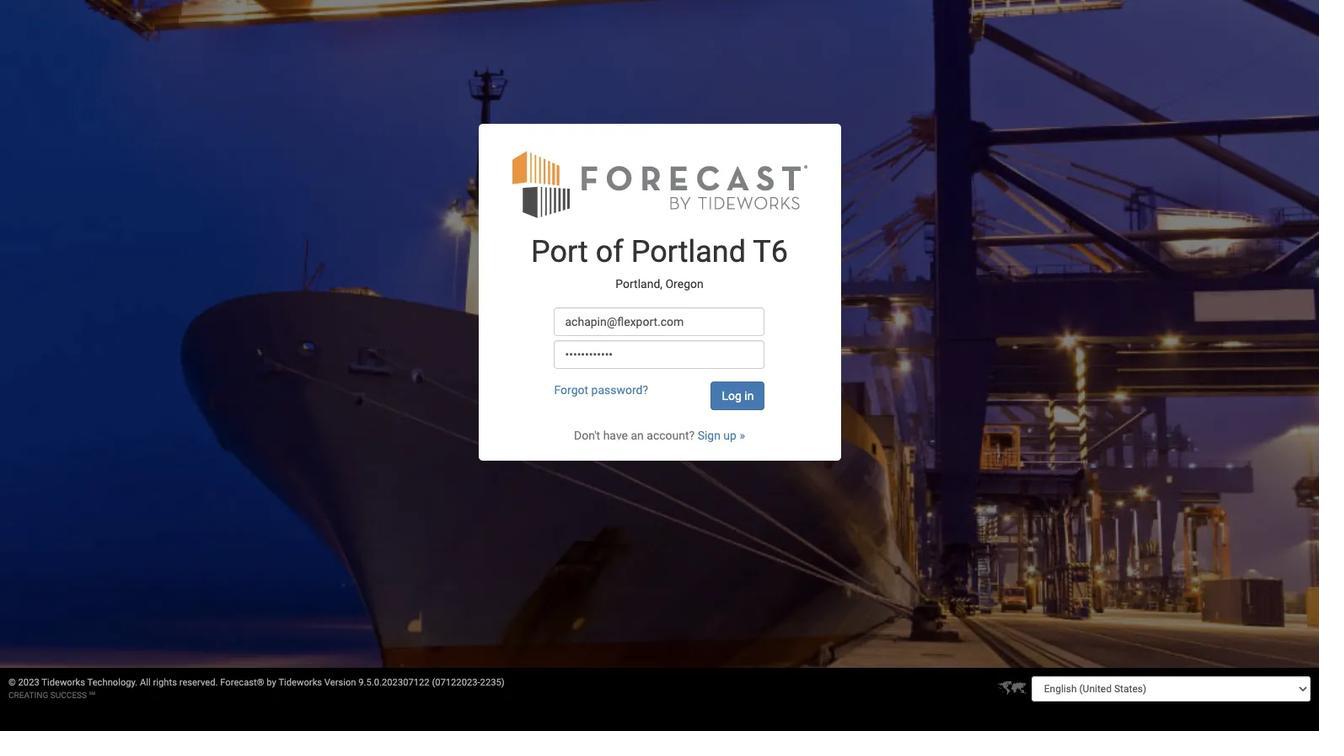 Task type: vqa. For each thing, say whether or not it's contained in the screenshot.
rights
yes



Task type: describe. For each thing, give the bounding box(es) containing it.
sign
[[698, 429, 721, 443]]

version
[[324, 678, 356, 689]]

port
[[531, 235, 588, 270]]

Email or username text field
[[554, 308, 765, 337]]

password?
[[591, 384, 648, 397]]

9.5.0.202307122
[[359, 678, 430, 689]]

t6
[[753, 235, 788, 270]]

all
[[140, 678, 151, 689]]

by
[[267, 678, 276, 689]]

up
[[724, 429, 737, 443]]

oregon
[[666, 277, 704, 291]]

creating
[[8, 691, 48, 701]]

2235)
[[480, 678, 505, 689]]

(07122023-
[[432, 678, 480, 689]]

sign up » link
[[698, 429, 745, 443]]

log
[[722, 390, 742, 403]]

rights
[[153, 678, 177, 689]]

portland
[[631, 235, 746, 270]]

success
[[50, 691, 87, 701]]

Password password field
[[554, 341, 765, 369]]

of
[[596, 235, 624, 270]]



Task type: locate. For each thing, give the bounding box(es) containing it.
»
[[740, 429, 745, 443]]

don't
[[574, 429, 600, 443]]

2 tideworks from the left
[[279, 678, 322, 689]]

don't have an account? sign up »
[[574, 429, 745, 443]]

have
[[603, 429, 628, 443]]

log in button
[[711, 382, 765, 411]]

tideworks right the by
[[279, 678, 322, 689]]

tideworks up success
[[42, 678, 85, 689]]

an
[[631, 429, 644, 443]]

forgot password? link
[[554, 384, 648, 397]]

1 horizontal spatial tideworks
[[279, 678, 322, 689]]

1 tideworks from the left
[[42, 678, 85, 689]]

reserved.
[[179, 678, 218, 689]]

portland,
[[616, 277, 663, 291]]

technology.
[[87, 678, 138, 689]]

in
[[745, 390, 754, 403]]

account?
[[647, 429, 695, 443]]

tideworks
[[42, 678, 85, 689], [279, 678, 322, 689]]

forecast®
[[220, 678, 264, 689]]

0 horizontal spatial tideworks
[[42, 678, 85, 689]]

forecast® by tideworks image
[[512, 149, 807, 219]]

℠
[[89, 691, 95, 701]]

©
[[8, 678, 16, 689]]

port of portland t6 portland, oregon
[[531, 235, 788, 291]]

2023
[[18, 678, 39, 689]]

© 2023 tideworks technology. all rights reserved. forecast® by tideworks version 9.5.0.202307122 (07122023-2235) creating success ℠
[[8, 678, 505, 701]]

forgot password? log in
[[554, 384, 754, 403]]

forgot
[[554, 384, 589, 397]]



